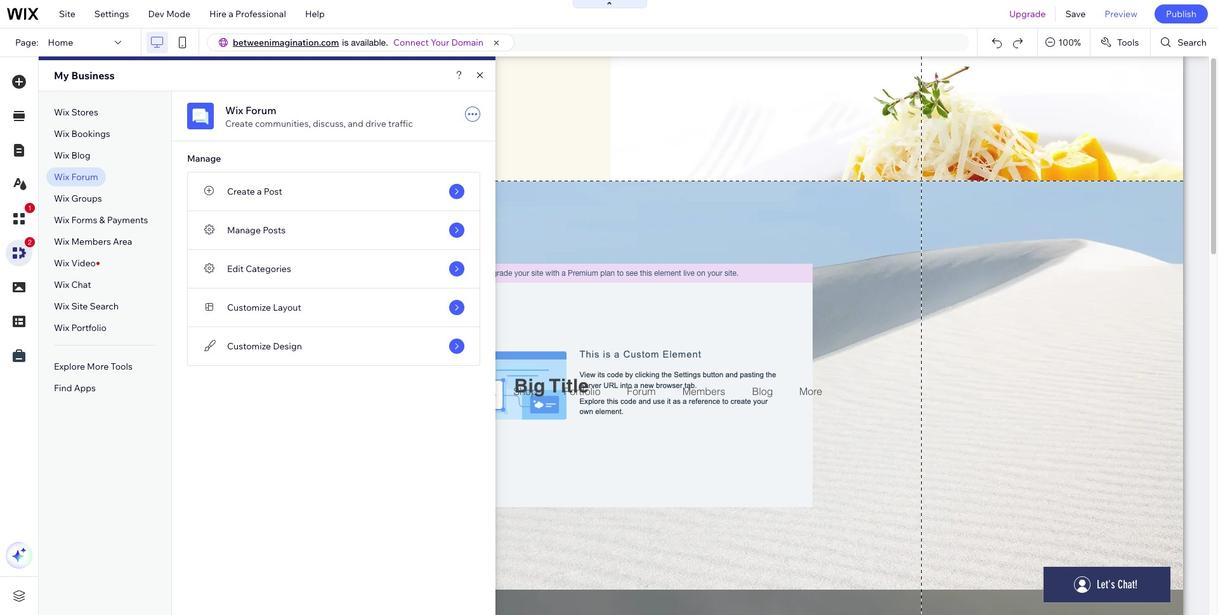 Task type: describe. For each thing, give the bounding box(es) containing it.
categories
[[246, 263, 291, 275]]

edit categories
[[227, 263, 291, 275]]

tools button
[[1091, 29, 1151, 56]]

hire a professional
[[210, 8, 286, 20]]

wix members area
[[54, 236, 132, 248]]

domain
[[452, 37, 484, 48]]

search inside button
[[1178, 37, 1207, 48]]

customize design
[[227, 341, 302, 352]]

layout
[[273, 302, 301, 314]]

1 button
[[6, 203, 35, 232]]

customize for customize layout
[[227, 302, 271, 314]]

my
[[54, 69, 69, 82]]

discuss,
[[313, 118, 346, 130]]

stores
[[71, 107, 98, 118]]

100%
[[1059, 37, 1082, 48]]

groups
[[71, 193, 102, 204]]

preview button
[[1096, 0, 1148, 28]]

manage posts
[[227, 225, 286, 236]]

wix for wix forum create communities, discuss, and drive traffic
[[225, 104, 243, 117]]

wix forms & payments
[[54, 215, 148, 226]]

wix stores
[[54, 107, 98, 118]]

settings
[[94, 8, 129, 20]]

members
[[71, 236, 111, 248]]

save button
[[1057, 0, 1096, 28]]

wix video
[[54, 258, 96, 269]]

2 button
[[6, 237, 35, 267]]

0 vertical spatial site
[[59, 8, 75, 20]]

professional
[[236, 8, 286, 20]]

100% button
[[1039, 29, 1091, 56]]

wix for wix forum
[[54, 171, 69, 183]]

a for professional
[[229, 8, 234, 20]]

find apps
[[54, 383, 96, 394]]

wix forum image
[[187, 103, 214, 130]]

post
[[264, 186, 282, 197]]

wix bookings
[[54, 128, 110, 140]]

design
[[273, 341, 302, 352]]

customize for customize design
[[227, 341, 271, 352]]

1 vertical spatial search
[[90, 301, 119, 312]]

payments
[[107, 215, 148, 226]]

portfolio
[[71, 322, 107, 334]]

wix forum
[[54, 171, 98, 183]]

blog
[[71, 150, 91, 161]]

wix chat
[[54, 279, 91, 291]]

search button
[[1152, 29, 1219, 56]]

wix for wix chat
[[54, 279, 69, 291]]

publish button
[[1155, 4, 1209, 23]]

wix for wix portfolio
[[54, 322, 69, 334]]

home
[[48, 37, 73, 48]]

wix portfolio
[[54, 322, 107, 334]]

wix for wix site search
[[54, 301, 69, 312]]

wix blog
[[54, 150, 91, 161]]

more
[[87, 361, 109, 373]]

2
[[28, 239, 32, 246]]

wix for wix video
[[54, 258, 69, 269]]

forum for wix forum create communities, discuss, and drive traffic
[[246, 104, 277, 117]]

and
[[348, 118, 364, 130]]

wix for wix blog
[[54, 150, 69, 161]]

1
[[28, 204, 32, 212]]

tools inside button
[[1118, 37, 1140, 48]]



Task type: vqa. For each thing, say whether or not it's contained in the screenshot.
Domain
yes



Task type: locate. For each thing, give the bounding box(es) containing it.
area
[[113, 236, 132, 248]]

&
[[99, 215, 105, 226]]

2 customize from the top
[[227, 341, 271, 352]]

1 vertical spatial forum
[[71, 171, 98, 183]]

tools right more
[[111, 361, 133, 373]]

1 vertical spatial create
[[227, 186, 255, 197]]

customize
[[227, 302, 271, 314], [227, 341, 271, 352]]

apps
[[74, 383, 96, 394]]

hire
[[210, 8, 227, 20]]

traffic
[[389, 118, 413, 130]]

create right wix forum image
[[225, 118, 253, 130]]

dev mode
[[148, 8, 190, 20]]

video
[[71, 258, 96, 269]]

manage for manage posts
[[227, 225, 261, 236]]

wix inside wix forum create communities, discuss, and drive traffic
[[225, 104, 243, 117]]

wix left stores on the left of page
[[54, 107, 69, 118]]

wix for wix forms & payments
[[54, 215, 69, 226]]

tools down preview button at the right top of the page
[[1118, 37, 1140, 48]]

0 vertical spatial forum
[[246, 104, 277, 117]]

upgrade
[[1010, 8, 1046, 20]]

a left the post
[[257, 186, 262, 197]]

1 vertical spatial customize
[[227, 341, 271, 352]]

is
[[342, 37, 349, 48]]

wix for wix groups
[[54, 193, 69, 204]]

wix left blog
[[54, 150, 69, 161]]

1 customize from the top
[[227, 302, 271, 314]]

1 horizontal spatial tools
[[1118, 37, 1140, 48]]

forum up groups
[[71, 171, 98, 183]]

communities,
[[255, 118, 311, 130]]

wix left groups
[[54, 193, 69, 204]]

search down publish
[[1178, 37, 1207, 48]]

preview
[[1105, 8, 1138, 20]]

wix left the portfolio
[[54, 322, 69, 334]]

site
[[59, 8, 75, 20], [71, 301, 88, 312]]

explore
[[54, 361, 85, 373]]

help
[[305, 8, 325, 20]]

create
[[225, 118, 253, 130], [227, 186, 255, 197]]

forum up communities,
[[246, 104, 277, 117]]

wix forum create communities, discuss, and drive traffic
[[225, 104, 413, 130]]

posts
[[263, 225, 286, 236]]

wix up wix video
[[54, 236, 69, 248]]

0 vertical spatial a
[[229, 8, 234, 20]]

wix down wix blog
[[54, 171, 69, 183]]

customize left design
[[227, 341, 271, 352]]

create a post
[[227, 186, 282, 197]]

1 horizontal spatial manage
[[227, 225, 261, 236]]

1 vertical spatial tools
[[111, 361, 133, 373]]

manage for manage
[[187, 153, 221, 164]]

a right the hire at the top of page
[[229, 8, 234, 20]]

0 vertical spatial manage
[[187, 153, 221, 164]]

forum for wix forum
[[71, 171, 98, 183]]

find
[[54, 383, 72, 394]]

0 vertical spatial tools
[[1118, 37, 1140, 48]]

customize layout
[[227, 302, 301, 314]]

chat
[[71, 279, 91, 291]]

forms
[[71, 215, 97, 226]]

wix groups
[[54, 193, 102, 204]]

wix left chat
[[54, 279, 69, 291]]

site up wix portfolio in the bottom left of the page
[[71, 301, 88, 312]]

publish
[[1167, 8, 1197, 20]]

tools
[[1118, 37, 1140, 48], [111, 361, 133, 373]]

1 horizontal spatial forum
[[246, 104, 277, 117]]

create left the post
[[227, 186, 255, 197]]

available.
[[351, 37, 388, 48]]

a
[[229, 8, 234, 20], [257, 186, 262, 197]]

search
[[1178, 37, 1207, 48], [90, 301, 119, 312]]

wix up wix blog
[[54, 128, 69, 140]]

wix for wix bookings
[[54, 128, 69, 140]]

drive
[[366, 118, 387, 130]]

dev
[[148, 8, 164, 20]]

forum
[[246, 104, 277, 117], [71, 171, 98, 183]]

manage down wix forum image
[[187, 153, 221, 164]]

wix site search
[[54, 301, 119, 312]]

bookings
[[71, 128, 110, 140]]

edit
[[227, 263, 244, 275]]

wix left video
[[54, 258, 69, 269]]

site up home
[[59, 8, 75, 20]]

0 horizontal spatial tools
[[111, 361, 133, 373]]

0 horizontal spatial a
[[229, 8, 234, 20]]

1 vertical spatial manage
[[227, 225, 261, 236]]

customize left layout at the left of the page
[[227, 302, 271, 314]]

wix down wix chat
[[54, 301, 69, 312]]

0 horizontal spatial search
[[90, 301, 119, 312]]

wix
[[225, 104, 243, 117], [54, 107, 69, 118], [54, 128, 69, 140], [54, 150, 69, 161], [54, 171, 69, 183], [54, 193, 69, 204], [54, 215, 69, 226], [54, 236, 69, 248], [54, 258, 69, 269], [54, 279, 69, 291], [54, 301, 69, 312], [54, 322, 69, 334]]

betweenimagination.com
[[233, 37, 339, 48]]

0 horizontal spatial forum
[[71, 171, 98, 183]]

1 horizontal spatial search
[[1178, 37, 1207, 48]]

business
[[71, 69, 115, 82]]

your
[[431, 37, 450, 48]]

connect
[[394, 37, 429, 48]]

1 vertical spatial site
[[71, 301, 88, 312]]

0 horizontal spatial manage
[[187, 153, 221, 164]]

manage
[[187, 153, 221, 164], [227, 225, 261, 236]]

1 horizontal spatial a
[[257, 186, 262, 197]]

manage left posts
[[227, 225, 261, 236]]

create inside wix forum create communities, discuss, and drive traffic
[[225, 118, 253, 130]]

is available. connect your domain
[[342, 37, 484, 48]]

0 vertical spatial create
[[225, 118, 253, 130]]

0 vertical spatial customize
[[227, 302, 271, 314]]

wix for wix stores
[[54, 107, 69, 118]]

wix left "forms"
[[54, 215, 69, 226]]

mode
[[166, 8, 190, 20]]

forum inside wix forum create communities, discuss, and drive traffic
[[246, 104, 277, 117]]

explore more tools
[[54, 361, 133, 373]]

wix right wix forum image
[[225, 104, 243, 117]]

my business
[[54, 69, 115, 82]]

a for post
[[257, 186, 262, 197]]

0 vertical spatial search
[[1178, 37, 1207, 48]]

1 vertical spatial a
[[257, 186, 262, 197]]

wix for wix members area
[[54, 236, 69, 248]]

search up the portfolio
[[90, 301, 119, 312]]

save
[[1066, 8, 1086, 20]]



